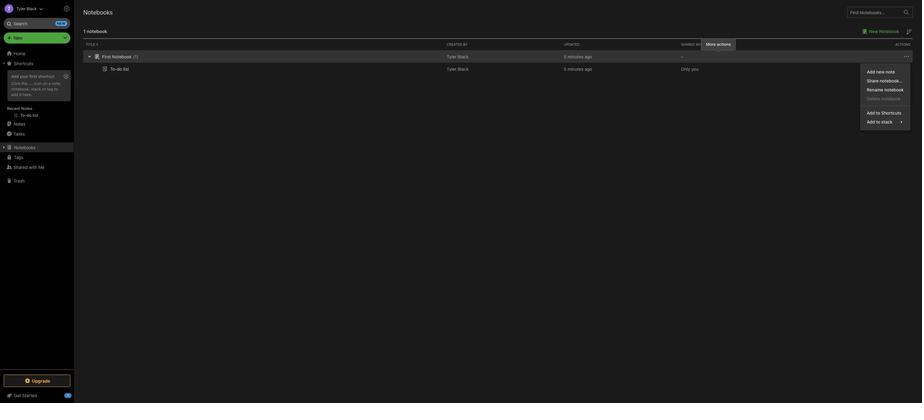 Task type: locate. For each thing, give the bounding box(es) containing it.
1 vertical spatial notebooks
[[14, 145, 36, 150]]

1 vertical spatial notebook
[[112, 54, 132, 59]]

More actions field
[[904, 53, 911, 60]]

5 for only you
[[564, 66, 567, 72]]

tasks
[[14, 131, 25, 136]]

click
[[11, 81, 20, 86]]

0 vertical spatial 5
[[564, 54, 567, 59]]

notebook down rename notebook
[[882, 96, 901, 101]]

notebooks
[[83, 9, 113, 16], [14, 145, 36, 150]]

notebook,
[[11, 86, 30, 91]]

shortcuts inside dropdown list menu
[[882, 110, 902, 116]]

notebook inside row
[[112, 54, 132, 59]]

black inside first notebook row
[[458, 54, 469, 59]]

1 horizontal spatial new
[[877, 69, 885, 74]]

7
[[67, 394, 69, 398]]

a
[[49, 81, 51, 86]]

1 minutes from the top
[[568, 54, 584, 59]]

tyler black for only you
[[447, 66, 469, 72]]

black inside tyler black field
[[27, 6, 37, 11]]

0 horizontal spatial stack
[[31, 86, 41, 91]]

0 horizontal spatial new
[[14, 35, 22, 40]]

add to stack
[[868, 119, 893, 125]]

upgrade
[[32, 378, 50, 383]]

0 vertical spatial notebook
[[880, 29, 900, 34]]

ago inside to-do list row
[[585, 66, 593, 72]]

stack down add to shortcuts link
[[882, 119, 893, 125]]

on
[[43, 81, 47, 86]]

1 horizontal spatial stack
[[882, 119, 893, 125]]

trash link
[[0, 176, 74, 186]]

1 vertical spatial 5
[[564, 66, 567, 72]]

2 vertical spatial notebook
[[882, 96, 901, 101]]

minutes inside first notebook row
[[568, 54, 584, 59]]

notes
[[21, 106, 32, 111], [14, 121, 25, 126]]

1 horizontal spatial 1
[[135, 54, 137, 59]]

ago inside first notebook row
[[585, 54, 593, 59]]

ago
[[585, 54, 593, 59], [585, 66, 593, 72]]

note
[[887, 69, 896, 74]]

notebook for 1 notebook
[[87, 28, 107, 34]]

updated
[[564, 42, 580, 46]]

tyler
[[16, 6, 26, 11], [447, 54, 457, 59], [447, 66, 457, 72]]

expand notebooks image
[[2, 145, 6, 150]]

0 vertical spatial stack
[[31, 86, 41, 91]]

stack down icon
[[31, 86, 41, 91]]

1 horizontal spatial notebooks
[[83, 9, 113, 16]]

share notebook…
[[868, 78, 904, 83]]

(
[[133, 54, 135, 59]]

0 vertical spatial black
[[27, 6, 37, 11]]

5 minutes ago inside to-do list row
[[564, 66, 593, 72]]

0 horizontal spatial new
[[57, 21, 65, 25]]

5
[[564, 54, 567, 59], [564, 66, 567, 72]]

icon on a note, notebook, stack or tag to add it here.
[[11, 81, 61, 97]]

notebook for first
[[112, 54, 132, 59]]

new inside dropdown list menu
[[877, 69, 885, 74]]

notebooks up tags on the left of the page
[[14, 145, 36, 150]]

0 vertical spatial tyler
[[16, 6, 26, 11]]

shortcuts inside button
[[14, 61, 33, 66]]

2 vertical spatial tyler black
[[447, 66, 469, 72]]

add to shortcuts link
[[862, 108, 911, 117]]

1 5 minutes ago from the top
[[564, 54, 593, 59]]

notes right recent
[[21, 106, 32, 111]]

new up home
[[14, 35, 22, 40]]

home
[[14, 51, 25, 56]]

0 vertical spatial notebooks
[[83, 9, 113, 16]]

recent notes
[[7, 106, 32, 111]]

new down settings 'image' on the left
[[57, 21, 65, 25]]

0 vertical spatial shortcuts
[[14, 61, 33, 66]]

2 vertical spatial tyler
[[447, 66, 457, 72]]

0 vertical spatial tyler black
[[16, 6, 37, 11]]

1 horizontal spatial notebook
[[880, 29, 900, 34]]

5 minutes ago inside first notebook row
[[564, 54, 593, 59]]

0 vertical spatial ago
[[585, 54, 593, 59]]

add up share
[[868, 69, 876, 74]]

1 vertical spatial notebook
[[885, 87, 905, 92]]

notebook left (
[[112, 54, 132, 59]]

to down the add to shortcuts
[[877, 119, 881, 125]]

or
[[42, 86, 46, 91]]

home link
[[0, 48, 74, 58]]

minutes for only you
[[568, 66, 584, 72]]

shortcuts button
[[0, 58, 74, 68]]

1 5 from the top
[[564, 54, 567, 59]]

to for add to stack
[[877, 119, 881, 125]]

1 vertical spatial 5 minutes ago
[[564, 66, 593, 72]]

1 vertical spatial shortcuts
[[882, 110, 902, 116]]

shortcuts down home
[[14, 61, 33, 66]]

to-do list
[[110, 66, 129, 72]]

delete notebook link
[[862, 94, 911, 103]]

0 horizontal spatial shortcuts
[[14, 61, 33, 66]]

ago for only you
[[585, 66, 593, 72]]

add up click
[[11, 74, 19, 79]]

2 5 minutes ago from the top
[[564, 66, 593, 72]]

shared
[[682, 42, 695, 46]]

1 vertical spatial tyler black
[[447, 54, 469, 59]]

shared with me link
[[0, 162, 74, 172]]

1 vertical spatial ago
[[585, 66, 593, 72]]

2 vertical spatial to
[[877, 119, 881, 125]]

0 vertical spatial 5 minutes ago
[[564, 54, 593, 59]]

0 vertical spatial notebook
[[87, 28, 107, 34]]

tree
[[0, 48, 74, 369]]

new left note
[[877, 69, 885, 74]]

notebook up title
[[87, 28, 107, 34]]

new
[[870, 29, 879, 34], [14, 35, 22, 40]]

black inside to-do list row
[[458, 66, 469, 72]]

0 horizontal spatial notebooks
[[14, 145, 36, 150]]

5 minutes ago
[[564, 54, 593, 59], [564, 66, 593, 72]]

share notebook… link
[[862, 76, 911, 85]]

1 vertical spatial black
[[458, 54, 469, 59]]

add inside field
[[868, 119, 876, 125]]

notebook for delete notebook
[[882, 96, 901, 101]]

0 horizontal spatial 1
[[83, 28, 86, 34]]

tyler black inside to-do list row
[[447, 66, 469, 72]]

2 5 from the top
[[564, 66, 567, 72]]

to inside field
[[877, 119, 881, 125]]

Search text field
[[8, 18, 66, 29]]

group inside tree
[[0, 68, 74, 121]]

rename notebook
[[868, 87, 905, 92]]

0 vertical spatial 1
[[83, 28, 86, 34]]

notebook
[[87, 28, 107, 34], [885, 87, 905, 92], [882, 96, 901, 101]]

0 horizontal spatial notebook
[[112, 54, 132, 59]]

row group containing first notebook
[[83, 50, 914, 75]]

new search field
[[8, 18, 67, 29]]

minutes inside to-do list row
[[568, 66, 584, 72]]

add down the add to shortcuts
[[868, 119, 876, 125]]

new button
[[4, 32, 70, 44]]

add for add to stack
[[868, 119, 876, 125]]

tyler inside first notebook row
[[447, 54, 457, 59]]

notebook up actions
[[880, 29, 900, 34]]

add inside group
[[11, 74, 19, 79]]

only you
[[682, 66, 699, 72]]

add
[[868, 69, 876, 74], [11, 74, 19, 79], [868, 110, 876, 116], [868, 119, 876, 125]]

1 inside first notebook row
[[135, 54, 137, 59]]

sort options image
[[906, 28, 914, 36]]

new inside button
[[870, 29, 879, 34]]

2 minutes from the top
[[568, 66, 584, 72]]

new
[[57, 21, 65, 25], [877, 69, 885, 74]]

0 vertical spatial new
[[57, 21, 65, 25]]

notebook down notebook…
[[885, 87, 905, 92]]

group containing add your first shortcut
[[0, 68, 74, 121]]

more
[[707, 42, 716, 46]]

to inside icon on a note, notebook, stack or tag to add it here.
[[54, 86, 58, 91]]

2 ago from the top
[[585, 66, 593, 72]]

1 horizontal spatial new
[[870, 29, 879, 34]]

1 vertical spatial new
[[877, 69, 885, 74]]

add for add to shortcuts
[[868, 110, 876, 116]]

with
[[696, 42, 705, 46]]

tyler black for –
[[447, 54, 469, 59]]

1 vertical spatial new
[[14, 35, 22, 40]]

Help and Learning task checklist field
[[0, 391, 74, 401]]

1 vertical spatial stack
[[882, 119, 893, 125]]

settings image
[[63, 5, 70, 12]]

more actions
[[707, 42, 732, 46]]

to for add to shortcuts
[[877, 110, 881, 116]]

tyler black inside field
[[16, 6, 37, 11]]

you
[[692, 66, 699, 72]]

notes up tasks on the left top of the page
[[14, 121, 25, 126]]

minutes
[[568, 54, 584, 59], [568, 66, 584, 72]]

new inside popup button
[[14, 35, 22, 40]]

group
[[0, 68, 74, 121]]

shortcuts
[[14, 61, 33, 66], [882, 110, 902, 116]]

0 vertical spatial new
[[870, 29, 879, 34]]

5 inside to-do list row
[[564, 66, 567, 72]]

2 vertical spatial black
[[458, 66, 469, 72]]

to up add to stack
[[877, 110, 881, 116]]

delete
[[868, 96, 881, 101]]

1 vertical spatial 1
[[135, 54, 137, 59]]

notebook
[[880, 29, 900, 34], [112, 54, 132, 59]]

1 vertical spatial to
[[877, 110, 881, 116]]

tyler inside to-do list row
[[447, 66, 457, 72]]

1 horizontal spatial shortcuts
[[882, 110, 902, 116]]

new down find notebooks… text field
[[870, 29, 879, 34]]

notebook inside 'element'
[[87, 28, 107, 34]]

here.
[[23, 92, 32, 97]]

notebooks up 1 notebook
[[83, 9, 113, 16]]

title
[[86, 42, 95, 46]]

tyler black
[[16, 6, 37, 11], [447, 54, 469, 59], [447, 66, 469, 72]]

click to collapse image
[[72, 392, 76, 399]]

new notebook button
[[861, 28, 900, 35]]

0 vertical spatial minutes
[[568, 54, 584, 59]]

to-do list button
[[101, 65, 129, 73]]

add up add to stack
[[868, 110, 876, 116]]

row group
[[83, 50, 914, 75]]

shortcuts up add to stack link
[[882, 110, 902, 116]]

1
[[83, 28, 86, 34], [135, 54, 137, 59]]

do
[[117, 66, 122, 72]]

arrow image
[[86, 53, 93, 60]]

notebook inside button
[[880, 29, 900, 34]]

new inside search field
[[57, 21, 65, 25]]

0 vertical spatial to
[[54, 86, 58, 91]]

1 ago from the top
[[585, 54, 593, 59]]

to
[[54, 86, 58, 91], [877, 110, 881, 116], [877, 119, 881, 125]]

5 inside first notebook row
[[564, 54, 567, 59]]

stack inside icon on a note, notebook, stack or tag to add it here.
[[31, 86, 41, 91]]

to down "note,"
[[54, 86, 58, 91]]

recent
[[7, 106, 20, 111]]

black
[[27, 6, 37, 11], [458, 54, 469, 59], [458, 66, 469, 72]]

1 vertical spatial minutes
[[568, 66, 584, 72]]

get started
[[14, 393, 37, 398]]

Find Notebooks… text field
[[848, 7, 901, 17]]

tyler black inside first notebook row
[[447, 54, 469, 59]]

1 vertical spatial tyler
[[447, 54, 457, 59]]



Task type: describe. For each thing, give the bounding box(es) containing it.
title button
[[83, 39, 445, 50]]

share
[[868, 78, 880, 83]]

–
[[682, 54, 684, 59]]

created by button
[[445, 39, 562, 50]]

notes link
[[0, 119, 74, 129]]

tyler for –
[[447, 54, 457, 59]]

add to shortcuts
[[868, 110, 902, 116]]

actions
[[896, 42, 911, 46]]

notebooks inside tree
[[14, 145, 36, 150]]

delete notebook
[[868, 96, 901, 101]]

0 vertical spatial notes
[[21, 106, 32, 111]]

rename
[[868, 87, 884, 92]]

get
[[14, 393, 21, 398]]

shared with button
[[679, 39, 796, 50]]

)
[[137, 54, 138, 59]]

actions button
[[796, 39, 914, 50]]

updated button
[[562, 39, 679, 50]]

add to stack link
[[862, 117, 911, 126]]

add your first shortcut
[[11, 74, 54, 79]]

add new note
[[868, 69, 896, 74]]

5 minutes ago for only you
[[564, 66, 593, 72]]

actions
[[718, 42, 732, 46]]

tree containing home
[[0, 48, 74, 369]]

started
[[22, 393, 37, 398]]

notebooks inside 'element'
[[83, 9, 113, 16]]

Add to stack field
[[862, 117, 911, 126]]

note,
[[52, 81, 61, 86]]

your
[[20, 74, 28, 79]]

shortcut
[[38, 74, 54, 79]]

to-
[[110, 66, 117, 72]]

row group inside notebooks 'element'
[[83, 50, 914, 75]]

tyler for only you
[[447, 66, 457, 72]]

rename notebook link
[[862, 85, 911, 94]]

icon
[[34, 81, 42, 86]]

black for only you
[[458, 66, 469, 72]]

more actions tooltip
[[702, 38, 736, 53]]

first
[[29, 74, 37, 79]]

add for add your first shortcut
[[11, 74, 19, 79]]

list
[[123, 66, 129, 72]]

minutes for –
[[568, 54, 584, 59]]

1 notebook
[[83, 28, 107, 34]]

ago for –
[[585, 54, 593, 59]]

stack inside add to stack link
[[882, 119, 893, 125]]

me
[[38, 164, 45, 170]]

...
[[29, 81, 33, 86]]

trash
[[14, 178, 25, 183]]

created
[[447, 42, 463, 46]]

dropdown list menu
[[862, 67, 911, 126]]

more actions image
[[904, 53, 911, 60]]

with
[[29, 164, 37, 170]]

shared with me
[[14, 164, 45, 170]]

to-do list row
[[83, 63, 914, 75]]

1 vertical spatial notes
[[14, 121, 25, 126]]

it
[[19, 92, 22, 97]]

first notebook row
[[83, 50, 914, 63]]

black for –
[[458, 54, 469, 59]]

to-do list 1 element
[[110, 66, 129, 72]]

add new note link
[[862, 67, 911, 76]]

new for new notebook
[[870, 29, 879, 34]]

first notebook ( 1 )
[[102, 54, 138, 59]]

created by
[[447, 42, 468, 46]]

notebook for rename notebook
[[885, 87, 905, 92]]

tag
[[47, 86, 53, 91]]

notebooks element
[[74, 0, 923, 403]]

notebook…
[[881, 78, 904, 83]]

click the ...
[[11, 81, 33, 86]]

notebooks link
[[0, 142, 74, 152]]

tags button
[[0, 152, 74, 162]]

upgrade button
[[4, 375, 70, 387]]

new notebook
[[870, 29, 900, 34]]

notebook for new
[[880, 29, 900, 34]]

shared with
[[682, 42, 705, 46]]

Sort field
[[906, 28, 914, 36]]

first
[[102, 54, 111, 59]]

new for new
[[14, 35, 22, 40]]

add for add new note
[[868, 69, 876, 74]]

the
[[21, 81, 27, 86]]

tyler inside field
[[16, 6, 26, 11]]

Account field
[[0, 2, 43, 15]]

5 for –
[[564, 54, 567, 59]]

tasks button
[[0, 129, 74, 139]]

add
[[11, 92, 18, 97]]

by
[[464, 42, 468, 46]]

5 minutes ago for –
[[564, 54, 593, 59]]

only
[[682, 66, 691, 72]]

tags
[[14, 155, 23, 160]]

shared
[[14, 164, 28, 170]]



Task type: vqa. For each thing, say whether or not it's contained in the screenshot.
a
yes



